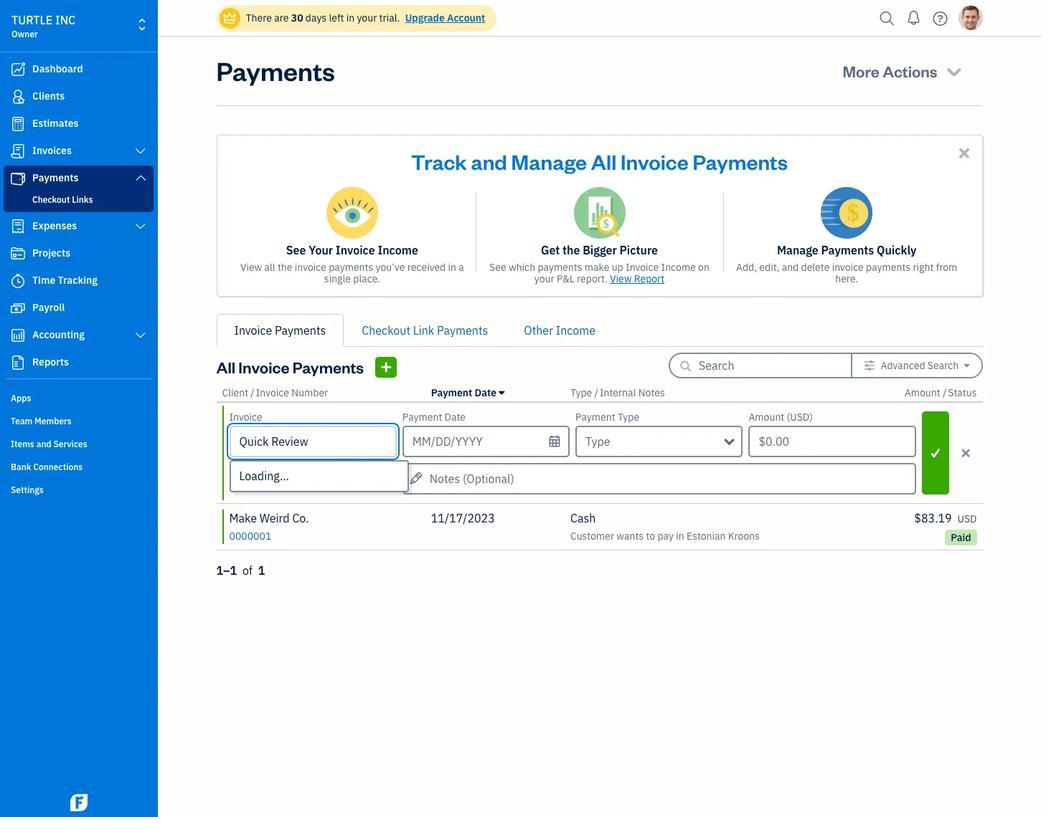 Task type: vqa. For each thing, say whether or not it's contained in the screenshot.
right Amount
yes



Task type: describe. For each thing, give the bounding box(es) containing it.
picture
[[620, 243, 658, 258]]

report.
[[577, 273, 607, 286]]

2 vertical spatial income
[[556, 324, 595, 338]]

1–1 of 1
[[216, 564, 265, 578]]

all
[[264, 261, 275, 274]]

your inside see which payments make up invoice income on your p&l report.
[[534, 273, 554, 286]]

0 vertical spatial the
[[563, 243, 580, 258]]

time tracking
[[32, 274, 98, 287]]

amount / status
[[905, 387, 977, 400]]

see for your
[[286, 243, 306, 258]]

in for there
[[346, 11, 355, 24]]

turtle
[[11, 13, 53, 27]]

see your invoice income view all the invoice payments you've received in a single place.
[[240, 243, 464, 286]]

invoice inside see which payments make up invoice income on your p&l report.
[[626, 261, 659, 274]]

manage payments quickly add, edit, and delete invoice payments right from here.
[[736, 243, 957, 286]]

income inside see which payments make up invoice income on your p&l report.
[[661, 261, 696, 274]]

settings image
[[864, 360, 875, 372]]

projects link
[[4, 241, 154, 267]]

go to help image
[[929, 8, 952, 29]]

settings
[[11, 485, 44, 496]]

type for type / internal notes
[[570, 387, 592, 400]]

dashboard image
[[9, 62, 27, 77]]

status
[[948, 387, 977, 400]]

team members link
[[4, 410, 154, 432]]

team members
[[11, 416, 72, 427]]

time tracking link
[[4, 268, 154, 294]]

items and services link
[[4, 433, 154, 455]]

0 horizontal spatial all
[[216, 357, 235, 377]]

Search text field
[[699, 354, 828, 377]]

bank
[[11, 462, 31, 473]]

report
[[634, 273, 665, 286]]

weird
[[260, 512, 290, 526]]

freshbooks image
[[67, 795, 90, 812]]

turtle inc owner
[[11, 13, 76, 39]]

payments inside see which payments make up invoice income on your p&l report.
[[538, 261, 582, 274]]

a
[[459, 261, 464, 274]]

more actions
[[843, 61, 937, 81]]

close image
[[956, 145, 973, 161]]

$83.19
[[914, 512, 952, 526]]

search
[[928, 359, 959, 372]]

received
[[407, 261, 446, 274]]

bank connections
[[11, 462, 83, 473]]

tracking
[[58, 274, 98, 287]]

money image
[[9, 301, 27, 316]]

payroll
[[32, 301, 65, 314]]

estimate image
[[9, 117, 27, 131]]

client image
[[9, 90, 27, 104]]

see for which
[[489, 261, 506, 274]]

cash customer wants to pay in estonian kroons
[[570, 512, 760, 543]]

(usd)
[[787, 411, 813, 424]]

0 vertical spatial payment date
[[431, 387, 497, 400]]

manage payments quickly image
[[821, 187, 873, 239]]

projects
[[32, 247, 70, 260]]

reports
[[32, 356, 69, 369]]

links
[[72, 194, 93, 205]]

and inside the manage payments quickly add, edit, and delete invoice payments right from here.
[[782, 261, 799, 274]]

Invoice text field
[[231, 428, 395, 456]]

search image
[[876, 8, 899, 29]]

loading... option
[[231, 462, 407, 491]]

amount (usd)
[[749, 411, 813, 424]]

checkout for checkout links
[[32, 194, 70, 205]]

all invoice payments
[[216, 357, 364, 377]]

actions
[[883, 61, 937, 81]]

invoice payments
[[234, 324, 326, 338]]

client / invoice number
[[222, 387, 328, 400]]

p&l
[[557, 273, 575, 286]]

upgrade account link
[[402, 11, 485, 24]]

expense image
[[9, 220, 27, 234]]

track and manage all invoice payments
[[411, 148, 788, 175]]

main element
[[0, 0, 194, 818]]

payments for income
[[329, 261, 373, 274]]

here.
[[835, 273, 858, 286]]

notes
[[638, 387, 665, 400]]

add,
[[736, 261, 757, 274]]

expenses link
[[4, 214, 154, 240]]

accounting link
[[4, 323, 154, 349]]

type button
[[570, 387, 592, 400]]

more actions button
[[830, 54, 977, 88]]

edit,
[[759, 261, 779, 274]]

chevron large down image for payments
[[134, 172, 147, 184]]

services
[[53, 439, 87, 450]]

in for cash
[[676, 530, 684, 543]]

connections
[[33, 462, 83, 473]]

payment date button
[[431, 387, 505, 400]]

members
[[34, 416, 72, 427]]

view report
[[610, 273, 665, 286]]

cancel image
[[954, 445, 978, 462]]

Amount (USD) text field
[[749, 426, 916, 458]]

time
[[32, 274, 55, 287]]

quickly
[[877, 243, 917, 258]]

dashboard
[[32, 62, 83, 75]]

items and services
[[11, 439, 87, 450]]

bank connections link
[[4, 456, 154, 478]]

days
[[306, 11, 327, 24]]

payment left caretdown icon
[[431, 387, 472, 400]]

clients link
[[4, 84, 154, 110]]

invoice payments link
[[216, 314, 344, 347]]

kroons
[[728, 530, 760, 543]]

payments inside main element
[[32, 171, 79, 184]]

internal
[[600, 387, 636, 400]]

which
[[509, 261, 535, 274]]

$83.19 usd paid
[[914, 512, 977, 545]]

owner
[[11, 29, 38, 39]]

advanced search
[[881, 359, 959, 372]]

0 horizontal spatial your
[[357, 11, 377, 24]]

invoices
[[32, 144, 72, 157]]

advanced search button
[[852, 354, 981, 377]]

estonian
[[687, 530, 726, 543]]

/ for internal
[[594, 387, 598, 400]]

0 vertical spatial date
[[475, 387, 497, 400]]

payment down payment date button
[[402, 411, 442, 424]]

invoice for your
[[295, 261, 326, 274]]



Task type: locate. For each thing, give the bounding box(es) containing it.
payment down type button at right top
[[575, 411, 615, 424]]

caretdown image
[[499, 387, 505, 399]]

amount
[[905, 387, 940, 400], [749, 411, 784, 424]]

date down payment date button
[[445, 411, 466, 424]]

link
[[413, 324, 434, 338]]

1 vertical spatial chevron large down image
[[134, 330, 147, 342]]

0 vertical spatial your
[[357, 11, 377, 24]]

and for manage
[[471, 148, 507, 175]]

3 payments from the left
[[866, 261, 911, 274]]

make weird co. 0000001
[[229, 512, 309, 543]]

1 horizontal spatial /
[[594, 387, 598, 400]]

0 vertical spatial chevron large down image
[[134, 221, 147, 232]]

0 vertical spatial amount
[[905, 387, 940, 400]]

and for services
[[36, 439, 51, 450]]

loading...
[[239, 469, 289, 484]]

notifications image
[[902, 4, 925, 32]]

checkout links
[[32, 194, 93, 205]]

make
[[229, 512, 257, 526]]

type button
[[575, 426, 743, 458]]

chart image
[[9, 329, 27, 343]]

checkout link payments link
[[344, 314, 506, 347]]

date left caretdown icon
[[475, 387, 497, 400]]

invoice image
[[9, 144, 27, 159]]

payments inside the manage payments quickly add, edit, and delete invoice payments right from here.
[[866, 261, 911, 274]]

date
[[475, 387, 497, 400], [445, 411, 466, 424]]

estimates
[[32, 117, 79, 130]]

number
[[291, 387, 328, 400]]

other
[[524, 324, 553, 338]]

crown image
[[222, 10, 237, 25]]

items
[[11, 439, 34, 450]]

chevron large down image down checkout links link in the left of the page
[[134, 221, 147, 232]]

1 horizontal spatial all
[[591, 148, 616, 175]]

paid
[[951, 532, 971, 545]]

type up payment type
[[570, 387, 592, 400]]

checkout link payments
[[362, 324, 488, 338]]

wants
[[617, 530, 644, 543]]

amount left (usd)
[[749, 411, 784, 424]]

payments inside the manage payments quickly add, edit, and delete invoice payments right from here.
[[821, 243, 874, 258]]

0 vertical spatial income
[[378, 243, 418, 258]]

invoice inside see your invoice income view all the invoice payments you've received in a single place.
[[295, 261, 326, 274]]

type down payment type
[[586, 435, 610, 449]]

timer image
[[9, 274, 27, 288]]

delete
[[801, 261, 830, 274]]

project image
[[9, 247, 27, 261]]

the
[[563, 243, 580, 258], [278, 261, 292, 274]]

2 horizontal spatial payments
[[866, 261, 911, 274]]

your left trial.
[[357, 11, 377, 24]]

1 vertical spatial amount
[[749, 411, 784, 424]]

the right all at the left of page
[[278, 261, 292, 274]]

make
[[585, 261, 609, 274]]

in right left
[[346, 11, 355, 24]]

3 / from the left
[[943, 387, 947, 400]]

/ left status
[[943, 387, 947, 400]]

0 horizontal spatial see
[[286, 243, 306, 258]]

there
[[246, 11, 272, 24]]

checkout for checkout link payments
[[362, 324, 410, 338]]

/
[[251, 387, 255, 400], [594, 387, 598, 400], [943, 387, 947, 400]]

save image
[[923, 444, 948, 462]]

checkout inside main element
[[32, 194, 70, 205]]

team
[[11, 416, 32, 427]]

0 vertical spatial in
[[346, 11, 355, 24]]

1 horizontal spatial amount
[[905, 387, 940, 400]]

1 horizontal spatial checkout
[[362, 324, 410, 338]]

chevron large down image for expenses
[[134, 221, 147, 232]]

payments inside see your invoice income view all the invoice payments you've received in a single place.
[[329, 261, 373, 274]]

1 / from the left
[[251, 387, 255, 400]]

1 payments from the left
[[329, 261, 373, 274]]

1 vertical spatial see
[[489, 261, 506, 274]]

get the bigger picture
[[541, 243, 658, 258]]

accounting
[[32, 329, 85, 342]]

income inside see your invoice income view all the invoice payments you've received in a single place.
[[378, 243, 418, 258]]

in inside see your invoice income view all the invoice payments you've received in a single place.
[[448, 261, 456, 274]]

1 vertical spatial in
[[448, 261, 456, 274]]

11/17/2023
[[431, 512, 495, 526]]

2 / from the left
[[594, 387, 598, 400]]

in left a
[[448, 261, 456, 274]]

view left all at the left of page
[[240, 261, 262, 274]]

income right other
[[556, 324, 595, 338]]

1 horizontal spatial date
[[475, 387, 497, 400]]

left
[[329, 11, 344, 24]]

1 vertical spatial all
[[216, 357, 235, 377]]

0 horizontal spatial checkout
[[32, 194, 70, 205]]

inc
[[55, 13, 76, 27]]

apps link
[[4, 387, 154, 409]]

0 vertical spatial checkout
[[32, 194, 70, 205]]

type inside dropdown button
[[586, 435, 610, 449]]

chevron large down image for invoices
[[134, 146, 147, 157]]

1 horizontal spatial manage
[[777, 243, 818, 258]]

0 horizontal spatial in
[[346, 11, 355, 24]]

all up client
[[216, 357, 235, 377]]

1 horizontal spatial payments
[[538, 261, 582, 274]]

view right make
[[610, 273, 632, 286]]

to
[[646, 530, 655, 543]]

0 horizontal spatial amount
[[749, 411, 784, 424]]

amount for amount / status
[[905, 387, 940, 400]]

income up you've
[[378, 243, 418, 258]]

0000001 link
[[229, 529, 271, 543]]

chevron large down image inside accounting link
[[134, 330, 147, 342]]

caretdown image
[[964, 360, 970, 372]]

checkout up expenses
[[32, 194, 70, 205]]

1 horizontal spatial the
[[563, 243, 580, 258]]

1 vertical spatial checkout
[[362, 324, 410, 338]]

chevron large down image up checkout links link in the left of the page
[[134, 172, 147, 184]]

/ for invoice
[[251, 387, 255, 400]]

trial.
[[379, 11, 400, 24]]

1 horizontal spatial view
[[610, 273, 632, 286]]

manage inside the manage payments quickly add, edit, and delete invoice payments right from here.
[[777, 243, 818, 258]]

chevron large down image
[[134, 221, 147, 232], [134, 330, 147, 342]]

2 vertical spatial in
[[676, 530, 684, 543]]

get the bigger picture image
[[574, 187, 625, 239]]

amount button
[[905, 387, 940, 400]]

2 horizontal spatial /
[[943, 387, 947, 400]]

2 chevron large down image from the top
[[134, 172, 147, 184]]

1 horizontal spatial invoice
[[832, 261, 864, 274]]

chevron large down image for accounting
[[134, 330, 147, 342]]

invoice inside the manage payments quickly add, edit, and delete invoice payments right from here.
[[832, 261, 864, 274]]

amount for amount (usd)
[[749, 411, 784, 424]]

report image
[[9, 356, 27, 370]]

0 horizontal spatial /
[[251, 387, 255, 400]]

manage
[[511, 148, 587, 175], [777, 243, 818, 258]]

track
[[411, 148, 467, 175]]

chevron large down image down payroll link
[[134, 330, 147, 342]]

your left p&l
[[534, 273, 554, 286]]

payment image
[[9, 171, 27, 186]]

1 vertical spatial and
[[782, 261, 799, 274]]

chevron large down image inside the expenses link
[[134, 221, 147, 232]]

your
[[309, 243, 333, 258]]

dashboard link
[[4, 57, 154, 83]]

1 vertical spatial your
[[534, 273, 554, 286]]

estimates link
[[4, 111, 154, 137]]

0 horizontal spatial date
[[445, 411, 466, 424]]

chevron large down image up payments link
[[134, 146, 147, 157]]

expenses
[[32, 220, 77, 232]]

1 horizontal spatial income
[[556, 324, 595, 338]]

see which payments make up invoice income on your p&l report.
[[489, 261, 710, 286]]

chevron large down image
[[134, 146, 147, 157], [134, 172, 147, 184]]

bigger
[[583, 243, 617, 258]]

see inside see your invoice income view all the invoice payments you've received in a single place.
[[286, 243, 306, 258]]

invoices link
[[4, 138, 154, 164]]

see your invoice income image
[[326, 187, 378, 239]]

right
[[913, 261, 934, 274]]

payment date left caretdown icon
[[431, 387, 497, 400]]

1 vertical spatial manage
[[777, 243, 818, 258]]

invoice
[[295, 261, 326, 274], [832, 261, 864, 274]]

0 horizontal spatial the
[[278, 261, 292, 274]]

payroll link
[[4, 296, 154, 321]]

and right track
[[471, 148, 507, 175]]

up
[[612, 261, 623, 274]]

other income
[[524, 324, 595, 338]]

see inside see which payments make up invoice income on your p&l report.
[[489, 261, 506, 274]]

are
[[274, 11, 289, 24]]

amount down advanced search
[[905, 387, 940, 400]]

advanced
[[881, 359, 925, 372]]

income left on at the right top
[[661, 261, 696, 274]]

in
[[346, 11, 355, 24], [448, 261, 456, 274], [676, 530, 684, 543]]

1 vertical spatial type
[[618, 411, 639, 424]]

0 horizontal spatial manage
[[511, 148, 587, 175]]

2 horizontal spatial and
[[782, 261, 799, 274]]

co.
[[292, 512, 309, 526]]

0 vertical spatial manage
[[511, 148, 587, 175]]

invoice for payments
[[832, 261, 864, 274]]

payment type
[[575, 411, 639, 424]]

1 chevron large down image from the top
[[134, 146, 147, 157]]

client
[[222, 387, 248, 400]]

payments for add,
[[866, 261, 911, 274]]

chevrondown image
[[944, 61, 964, 81]]

1 horizontal spatial in
[[448, 261, 456, 274]]

1 vertical spatial payment date
[[402, 411, 466, 424]]

pay
[[658, 530, 674, 543]]

chevron large down image inside payments link
[[134, 172, 147, 184]]

0 horizontal spatial invoice
[[295, 261, 326, 274]]

1 horizontal spatial and
[[471, 148, 507, 175]]

2 horizontal spatial in
[[676, 530, 684, 543]]

2 chevron large down image from the top
[[134, 330, 147, 342]]

you've
[[376, 261, 405, 274]]

in inside 'cash customer wants to pay in estonian kroons'
[[676, 530, 684, 543]]

payments down get
[[538, 261, 582, 274]]

1 vertical spatial date
[[445, 411, 466, 424]]

1 vertical spatial income
[[661, 261, 696, 274]]

0 vertical spatial and
[[471, 148, 507, 175]]

view
[[240, 261, 262, 274], [610, 273, 632, 286]]

checkout links link
[[6, 192, 151, 209]]

payments down your
[[329, 261, 373, 274]]

0 horizontal spatial income
[[378, 243, 418, 258]]

1 chevron large down image from the top
[[134, 221, 147, 232]]

invoice down your
[[295, 261, 326, 274]]

and right items
[[36, 439, 51, 450]]

checkout up add a new payment image
[[362, 324, 410, 338]]

from
[[936, 261, 957, 274]]

Notes (Optional) text field
[[402, 463, 916, 495]]

0 vertical spatial all
[[591, 148, 616, 175]]

see left which
[[489, 261, 506, 274]]

payment date down payment date button
[[402, 411, 466, 424]]

add a new payment image
[[380, 358, 393, 376]]

type for type
[[586, 435, 610, 449]]

type
[[570, 387, 592, 400], [618, 411, 639, 424], [586, 435, 610, 449]]

2 vertical spatial type
[[586, 435, 610, 449]]

get
[[541, 243, 560, 258]]

0 horizontal spatial view
[[240, 261, 262, 274]]

cash
[[570, 512, 596, 526]]

1 vertical spatial chevron large down image
[[134, 172, 147, 184]]

and right edit,
[[782, 261, 799, 274]]

and inside main element
[[36, 439, 51, 450]]

1
[[258, 564, 265, 578]]

1 horizontal spatial your
[[534, 273, 554, 286]]

your
[[357, 11, 377, 24], [534, 273, 554, 286]]

0 vertical spatial see
[[286, 243, 306, 258]]

2 payments from the left
[[538, 261, 582, 274]]

usd
[[957, 513, 977, 526]]

in right pay at the right bottom
[[676, 530, 684, 543]]

1–1
[[216, 564, 237, 578]]

0 horizontal spatial payments
[[329, 261, 373, 274]]

1 vertical spatial the
[[278, 261, 292, 274]]

payment date
[[431, 387, 497, 400], [402, 411, 466, 424]]

1 invoice from the left
[[295, 261, 326, 274]]

Payment date in MM/DD/YYYY format text field
[[402, 426, 570, 458]]

upgrade
[[405, 11, 445, 24]]

1 horizontal spatial see
[[489, 261, 506, 274]]

/ for status
[[943, 387, 947, 400]]

type / internal notes
[[570, 387, 665, 400]]

see left your
[[286, 243, 306, 258]]

/ right client
[[251, 387, 255, 400]]

type down internal
[[618, 411, 639, 424]]

view inside see your invoice income view all the invoice payments you've received in a single place.
[[240, 261, 262, 274]]

settings link
[[4, 479, 154, 501]]

the inside see your invoice income view all the invoice payments you've received in a single place.
[[278, 261, 292, 274]]

invoice inside see your invoice income view all the invoice payments you've received in a single place.
[[336, 243, 375, 258]]

all up get the bigger picture on the top
[[591, 148, 616, 175]]

payments down quickly
[[866, 261, 911, 274]]

0 vertical spatial chevron large down image
[[134, 146, 147, 157]]

2 horizontal spatial income
[[661, 261, 696, 274]]

0 horizontal spatial and
[[36, 439, 51, 450]]

2 invoice from the left
[[832, 261, 864, 274]]

/ right type button at right top
[[594, 387, 598, 400]]

checkout
[[32, 194, 70, 205], [362, 324, 410, 338]]

more
[[843, 61, 880, 81]]

0 vertical spatial type
[[570, 387, 592, 400]]

the right get
[[563, 243, 580, 258]]

invoice right delete
[[832, 261, 864, 274]]

2 vertical spatial and
[[36, 439, 51, 450]]

clients
[[32, 90, 65, 103]]



